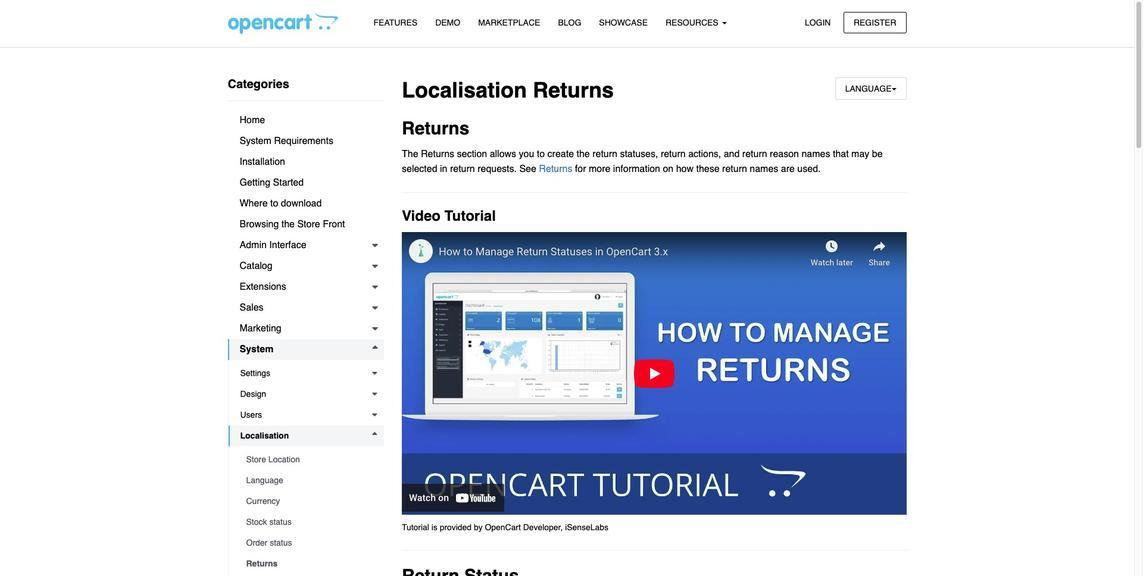 Task type: locate. For each thing, give the bounding box(es) containing it.
return
[[593, 149, 618, 159], [661, 149, 686, 159], [743, 149, 768, 159], [450, 164, 475, 175], [723, 164, 748, 175]]

the up for at the top of page
[[577, 149, 590, 159]]

marketplace link
[[470, 13, 550, 33]]

0 horizontal spatial localisation
[[240, 431, 289, 441]]

admin
[[240, 240, 267, 251]]

resources link
[[657, 13, 736, 33]]

status for order status
[[270, 539, 292, 548]]

store down "where to download" link
[[298, 219, 320, 230]]

1 vertical spatial language
[[246, 476, 283, 486]]

0 vertical spatial to
[[537, 149, 545, 159]]

these
[[697, 164, 720, 175]]

system link
[[228, 340, 384, 360]]

0 vertical spatial names
[[802, 149, 831, 159]]

1 vertical spatial to
[[271, 198, 278, 209]]

to right you
[[537, 149, 545, 159]]

1 horizontal spatial to
[[537, 149, 545, 159]]

marketing
[[240, 324, 282, 334]]

design
[[240, 390, 266, 399]]

marketplace
[[478, 18, 541, 27]]

tutorial
[[445, 208, 496, 225], [402, 523, 429, 532]]

the returns section allows you to create the return statuses, return actions, and return reason names that may be selected in return requests. see
[[402, 149, 883, 175]]

status down stock status
[[270, 539, 292, 548]]

0 vertical spatial store
[[298, 219, 320, 230]]

getting started
[[240, 178, 304, 188]]

0 vertical spatial language
[[846, 84, 892, 94]]

status
[[270, 518, 292, 527], [270, 539, 292, 548]]

for
[[575, 164, 587, 175]]

returns link
[[539, 164, 573, 175], [234, 554, 384, 575]]

0 horizontal spatial returns link
[[234, 554, 384, 575]]

returns link down create
[[539, 164, 573, 175]]

currency link
[[234, 492, 384, 512]]

1 horizontal spatial names
[[802, 149, 831, 159]]

1 horizontal spatial localisation
[[402, 78, 527, 102]]

system down home
[[240, 136, 272, 147]]

0 vertical spatial status
[[270, 518, 292, 527]]

tutorial is provided by opencart developer, isenselabs
[[402, 523, 609, 532]]

stock status link
[[234, 512, 384, 533]]

login link
[[795, 12, 842, 33]]

0 vertical spatial tutorial
[[445, 208, 496, 225]]

and
[[724, 149, 740, 159]]

0 vertical spatial system
[[240, 136, 272, 147]]

1 horizontal spatial the
[[577, 149, 590, 159]]

1 vertical spatial the
[[282, 219, 295, 230]]

returns for more information on how these return names are used.
[[539, 164, 821, 175]]

localisation link
[[228, 426, 384, 447]]

1 vertical spatial localisation
[[240, 431, 289, 441]]

catalog link
[[228, 256, 384, 277]]

language for the language dropdown button
[[846, 84, 892, 94]]

extensions
[[240, 282, 286, 293]]

language
[[846, 84, 892, 94], [246, 476, 283, 486]]

1 vertical spatial status
[[270, 539, 292, 548]]

0 horizontal spatial names
[[750, 164, 779, 175]]

1 vertical spatial store
[[246, 455, 266, 465]]

1 system from the top
[[240, 136, 272, 147]]

browsing
[[240, 219, 279, 230]]

system
[[240, 136, 272, 147], [240, 344, 274, 355]]

sales link
[[228, 298, 384, 319]]

language inside dropdown button
[[846, 84, 892, 94]]

marketing link
[[228, 319, 384, 340]]

extensions link
[[228, 277, 384, 298]]

admin interface link
[[228, 235, 384, 256]]

where to download link
[[228, 194, 384, 214]]

how
[[677, 164, 694, 175]]

order status link
[[234, 533, 384, 554]]

return right and
[[743, 149, 768, 159]]

demo
[[436, 18, 461, 27]]

design link
[[228, 384, 384, 405]]

is
[[432, 523, 438, 532]]

tutorial left is
[[402, 523, 429, 532]]

2 system from the top
[[240, 344, 274, 355]]

getting
[[240, 178, 271, 188]]

where
[[240, 198, 268, 209]]

system for system requirements
[[240, 136, 272, 147]]

actions,
[[689, 149, 722, 159]]

returns
[[533, 78, 614, 102], [402, 118, 470, 139], [421, 149, 455, 159], [539, 164, 573, 175], [246, 559, 278, 569]]

developer,
[[524, 523, 563, 532]]

localisation
[[402, 78, 527, 102], [240, 431, 289, 441]]

returns link down 'stock status' link on the left bottom
[[234, 554, 384, 575]]

admin interface
[[240, 240, 307, 251]]

1 vertical spatial returns link
[[234, 554, 384, 575]]

language link
[[234, 471, 384, 492]]

system requirements
[[240, 136, 334, 147]]

statuses,
[[620, 149, 659, 159]]

register
[[854, 18, 897, 27]]

login
[[805, 18, 831, 27]]

users
[[240, 410, 262, 420]]

be
[[873, 149, 883, 159]]

localisation returns
[[402, 78, 614, 102]]

requests.
[[478, 164, 517, 175]]

section
[[457, 149, 487, 159]]

provided
[[440, 523, 472, 532]]

store left the location
[[246, 455, 266, 465]]

opencart
[[485, 523, 521, 532]]

language for language link
[[246, 476, 283, 486]]

more
[[589, 164, 611, 175]]

used.
[[798, 164, 821, 175]]

1 horizontal spatial returns link
[[539, 164, 573, 175]]

reason
[[770, 149, 800, 159]]

0 vertical spatial the
[[577, 149, 590, 159]]

store
[[298, 219, 320, 230], [246, 455, 266, 465]]

tutorial right video
[[445, 208, 496, 225]]

to right where
[[271, 198, 278, 209]]

1 vertical spatial tutorial
[[402, 523, 429, 532]]

1 vertical spatial system
[[240, 344, 274, 355]]

1 horizontal spatial language
[[846, 84, 892, 94]]

system down marketing
[[240, 344, 274, 355]]

that
[[833, 149, 849, 159]]

names up used.
[[802, 149, 831, 159]]

stock status
[[246, 518, 292, 527]]

status up order status
[[270, 518, 292, 527]]

features link
[[365, 13, 427, 33]]

where to download
[[240, 198, 322, 209]]

resources
[[666, 18, 721, 27]]

store location link
[[234, 450, 384, 471]]

requirements
[[274, 136, 334, 147]]

0 horizontal spatial language
[[246, 476, 283, 486]]

allows
[[490, 149, 517, 159]]

system requirements link
[[228, 131, 384, 152]]

localisation for localisation returns
[[402, 78, 527, 102]]

1 horizontal spatial store
[[298, 219, 320, 230]]

the up interface
[[282, 219, 295, 230]]

0 vertical spatial localisation
[[402, 78, 527, 102]]

0 horizontal spatial the
[[282, 219, 295, 230]]

names
[[802, 149, 831, 159], [750, 164, 779, 175]]

names left are
[[750, 164, 779, 175]]



Task type: vqa. For each thing, say whether or not it's contained in the screenshot.
the "Users" on the bottom left
yes



Task type: describe. For each thing, give the bounding box(es) containing it.
opencart - open source shopping cart solution image
[[228, 13, 338, 34]]

0 vertical spatial returns link
[[539, 164, 573, 175]]

0 horizontal spatial to
[[271, 198, 278, 209]]

categories
[[228, 77, 289, 91]]

return down and
[[723, 164, 748, 175]]

information
[[614, 164, 661, 175]]

video tutorial
[[402, 208, 496, 225]]

to inside the returns section allows you to create the return statuses, return actions, and return reason names that may be selected in return requests. see
[[537, 149, 545, 159]]

the inside the returns section allows you to create the return statuses, return actions, and return reason names that may be selected in return requests. see
[[577, 149, 590, 159]]

1 horizontal spatial tutorial
[[445, 208, 496, 225]]

getting started link
[[228, 173, 384, 194]]

blog link
[[550, 13, 591, 33]]

you
[[519, 149, 535, 159]]

create
[[548, 149, 574, 159]]

status for stock status
[[270, 518, 292, 527]]

video
[[402, 208, 441, 225]]

browsing the store front
[[240, 219, 345, 230]]

settings
[[240, 369, 271, 378]]

installation link
[[228, 152, 384, 173]]

users link
[[228, 405, 384, 426]]

currency
[[246, 497, 280, 506]]

0 horizontal spatial tutorial
[[402, 523, 429, 532]]

store location
[[246, 455, 300, 465]]

1 vertical spatial names
[[750, 164, 779, 175]]

returns inside the returns section allows you to create the return statuses, return actions, and return reason names that may be selected in return requests. see
[[421, 149, 455, 159]]

demo link
[[427, 13, 470, 33]]

the
[[402, 149, 419, 159]]

order status
[[246, 539, 292, 548]]

stock
[[246, 518, 267, 527]]

return up 'on'
[[661, 149, 686, 159]]

may
[[852, 149, 870, 159]]

browsing the store front link
[[228, 214, 384, 235]]

selected
[[402, 164, 438, 175]]

names inside the returns section allows you to create the return statuses, return actions, and return reason names that may be selected in return requests. see
[[802, 149, 831, 159]]

return down the section
[[450, 164, 475, 175]]

see
[[520, 164, 537, 175]]

home
[[240, 115, 265, 126]]

sales
[[240, 303, 264, 313]]

features
[[374, 18, 418, 27]]

front
[[323, 219, 345, 230]]

catalog
[[240, 261, 273, 272]]

in
[[440, 164, 448, 175]]

by
[[474, 523, 483, 532]]

showcase link
[[591, 13, 657, 33]]

order
[[246, 539, 268, 548]]

system for system
[[240, 344, 274, 355]]

blog
[[558, 18, 582, 27]]

showcase
[[600, 18, 648, 27]]

download
[[281, 198, 322, 209]]

home link
[[228, 110, 384, 131]]

location
[[269, 455, 300, 465]]

started
[[273, 178, 304, 188]]

register link
[[844, 12, 907, 33]]

interface
[[269, 240, 307, 251]]

return up more
[[593, 149, 618, 159]]

isenselabs
[[565, 523, 609, 532]]

on
[[663, 164, 674, 175]]

settings link
[[228, 363, 384, 384]]

language button
[[836, 77, 907, 100]]

installation
[[240, 157, 285, 167]]

0 horizontal spatial store
[[246, 455, 266, 465]]

are
[[782, 164, 795, 175]]

the inside the 'browsing the store front' link
[[282, 219, 295, 230]]

localisation for localisation
[[240, 431, 289, 441]]



